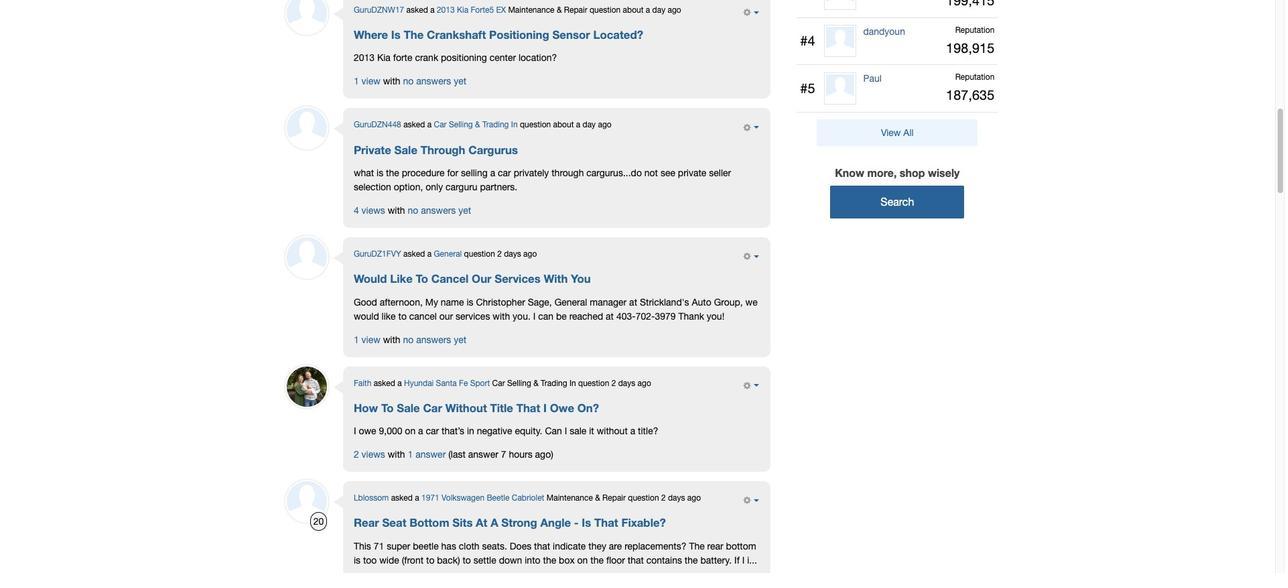 Task type: locate. For each thing, give the bounding box(es) containing it.
days up without
[[618, 378, 636, 388]]

sage,
[[528, 297, 552, 307]]

1 horizontal spatial general
[[555, 297, 587, 307]]

the
[[404, 28, 424, 42], [689, 541, 705, 551]]

3979
[[655, 311, 676, 321]]

to right the how
[[381, 401, 394, 415]]

the inside what is the procedure for selling a car privately through cargurus...do not see private seller selection option, only carguru partners.
[[386, 168, 399, 178]]

1 horizontal spatial is
[[377, 168, 384, 178]]

can
[[545, 426, 562, 436]]

1 for where
[[354, 76, 359, 87]]

0 vertical spatial maintenance
[[508, 5, 555, 15]]

that up into
[[534, 541, 550, 551]]

1971 volkswagen beetle cabriolet link
[[422, 493, 545, 503]]

1 horizontal spatial at
[[629, 297, 637, 307]]

0 vertical spatial views
[[362, 205, 385, 216]]

2 view from the top
[[362, 334, 381, 345]]

you
[[571, 272, 591, 286]]

0 vertical spatial no answers yet link
[[403, 76, 467, 87]]

2 1 view with no answers yet from the top
[[354, 334, 467, 345]]

no down "option,"
[[408, 205, 418, 216]]

on?
[[578, 401, 599, 415]]

gurudz1fvy link
[[354, 249, 401, 259]]

good afternoon,  my name is christopher sage, general manager at strickland's auto group,  we would like to cancel our services with you. i can be reached at 403-702-3979 thank you!
[[354, 297, 758, 321]]

bottom
[[726, 541, 757, 551]]

asked
[[407, 5, 428, 15], [404, 120, 425, 130], [404, 249, 425, 259], [374, 378, 395, 388], [391, 493, 413, 503]]

views down 'owe'
[[362, 449, 385, 460]]

with down forte
[[383, 76, 401, 87]]

no answers yet link
[[403, 76, 467, 87], [408, 205, 471, 216], [403, 334, 467, 345]]

asked for sale
[[374, 378, 395, 388]]

gurudzn448 link
[[354, 120, 401, 130]]

1 vertical spatial is
[[467, 297, 474, 307]]

view all link
[[817, 119, 978, 146]]

through
[[552, 168, 584, 178]]

car up partners.
[[498, 168, 511, 178]]

partners.
[[480, 182, 518, 192]]

1 view from the top
[[362, 76, 381, 87]]

1 vertical spatial reputation
[[956, 73, 995, 82]]

1 horizontal spatial kia
[[457, 5, 469, 15]]

2 vertical spatial car
[[423, 401, 442, 415]]

1 horizontal spatial answer
[[468, 449, 499, 460]]

1 vertical spatial no
[[408, 205, 418, 216]]

answer left (last
[[416, 449, 446, 460]]

asked for through
[[404, 120, 425, 130]]

answer
[[416, 449, 446, 460], [468, 449, 499, 460]]

general up cancel
[[434, 249, 462, 259]]

1 vertical spatial no answers yet link
[[408, 205, 471, 216]]

private sale through cargurus link
[[354, 143, 518, 157]]

1 horizontal spatial car
[[498, 168, 511, 178]]

1 view link up gurudzn448 'link' at the left of page
[[354, 76, 381, 87]]

cancel
[[409, 311, 437, 321]]

2 1 view link from the top
[[354, 334, 381, 345]]

i owe 9,000 on a car that's in negative equity.  can i sale it without a title?
[[354, 426, 659, 436]]

about up through
[[553, 120, 574, 130]]

1 horizontal spatial in
[[570, 378, 576, 388]]

2 up the fixable?
[[661, 493, 666, 503]]

with down the like
[[383, 334, 401, 345]]

the left "battery."
[[685, 555, 698, 565]]

yet down carguru
[[459, 205, 471, 216]]

positioning
[[489, 28, 549, 42]]

the down they
[[591, 555, 604, 565]]

1 horizontal spatial 2013
[[437, 5, 455, 15]]

a inside what is the procedure for selling a car privately through cargurus...do not see private seller selection option, only carguru partners.
[[490, 168, 495, 178]]

repair up the fixable?
[[603, 493, 626, 503]]

1 reputation from the top
[[956, 25, 995, 35]]

1 horizontal spatial trading
[[541, 378, 567, 388]]

floor
[[607, 555, 625, 565]]

1 horizontal spatial that
[[628, 555, 644, 565]]

1 view with no answers yet down the cancel
[[354, 334, 467, 345]]

0 vertical spatial about
[[623, 5, 644, 15]]

0 horizontal spatial answer
[[416, 449, 446, 460]]

repair up sensor
[[564, 5, 588, 15]]

is up forte
[[391, 28, 401, 42]]

is right -
[[582, 516, 591, 530]]

1 vertical spatial kia
[[377, 53, 391, 63]]

1 vertical spatial maintenance
[[547, 493, 593, 503]]

question up privately
[[520, 120, 551, 130]]

all
[[904, 127, 914, 138]]

general up "be"
[[555, 297, 587, 307]]

to down "beetle"
[[426, 555, 435, 565]]

our
[[439, 311, 453, 321]]

faith
[[354, 378, 372, 388]]

title?
[[638, 426, 659, 436]]

private
[[678, 168, 707, 178]]

asked up private sale through cargurus
[[404, 120, 425, 130]]

1 vertical spatial 1 view link
[[354, 334, 381, 345]]

1 horizontal spatial selling
[[507, 378, 531, 388]]

0 vertical spatial that
[[534, 541, 550, 551]]

1 vertical spatial that
[[595, 516, 618, 530]]

i inside this 71 super beetle has cloth seats. does that indicate they are  replacements? the rear bottom is too wide (front to back) to settle down into  the box on the floor that contains the battery. if i i...
[[742, 555, 745, 565]]

that's
[[442, 426, 465, 436]]

1 vertical spatial answers
[[421, 205, 456, 216]]

car left that's in the left of the page
[[426, 426, 439, 436]]

general inside "good afternoon,  my name is christopher sage, general manager at strickland's auto group,  we would like to cancel our services with you. i can be reached at 403-702-3979 thank you!"
[[555, 297, 587, 307]]

no down the cancel
[[403, 334, 414, 345]]

with down "option,"
[[388, 205, 405, 216]]

reputation inside reputation 198,915
[[956, 25, 995, 35]]

christopher
[[476, 297, 525, 307]]

answer left 7
[[468, 449, 499, 460]]

1 vertical spatial 1 view with no answers yet
[[354, 334, 467, 345]]

1 horizontal spatial repair
[[603, 493, 626, 503]]

0 vertical spatial in
[[511, 120, 518, 130]]

that right floor
[[628, 555, 644, 565]]

be
[[556, 311, 567, 321]]

0 vertical spatial selling
[[449, 120, 473, 130]]

views for 4
[[362, 205, 385, 216]]

1 vertical spatial 1
[[354, 334, 359, 345]]

0 horizontal spatial is
[[354, 555, 361, 565]]

1 views from the top
[[362, 205, 385, 216]]

that up equity.
[[517, 401, 541, 415]]

to down cloth
[[463, 555, 471, 565]]

#5
[[801, 80, 815, 96]]

asked for bottom
[[391, 493, 413, 503]]

asked up seat
[[391, 493, 413, 503]]

(front
[[402, 555, 424, 565]]

1 horizontal spatial days
[[618, 378, 636, 388]]

2 reputation from the top
[[956, 73, 995, 82]]

selling up through
[[449, 120, 473, 130]]

1 vertical spatial selling
[[507, 378, 531, 388]]

2 vertical spatial no answers yet link
[[403, 334, 467, 345]]

gurudzn448
[[354, 120, 401, 130]]

kia left forte
[[377, 53, 391, 63]]

no answers yet link for through
[[408, 205, 471, 216]]

reputation up 198,915
[[956, 25, 995, 35]]

maintenance up -
[[547, 493, 593, 503]]

on right box
[[577, 555, 588, 565]]

like
[[390, 272, 413, 286]]

forte5
[[471, 5, 494, 15]]

& up cargurus
[[475, 120, 480, 130]]

know
[[835, 166, 865, 179]]

selling up title
[[507, 378, 531, 388]]

2 vertical spatial answers
[[416, 334, 451, 345]]

& up equity.
[[534, 378, 539, 388]]

with for to
[[383, 334, 401, 345]]

that
[[534, 541, 550, 551], [628, 555, 644, 565]]

0 vertical spatial general
[[434, 249, 462, 259]]

is up selection
[[377, 168, 384, 178]]

answers down the cancel
[[416, 334, 451, 345]]

would like to cancel our services with you
[[354, 272, 591, 286]]

0 horizontal spatial on
[[405, 426, 416, 436]]

day
[[653, 5, 666, 15], [583, 120, 596, 130]]

with for through
[[388, 205, 405, 216]]

0 vertical spatial view
[[362, 76, 381, 87]]

#4
[[801, 33, 815, 48]]

198,915
[[946, 40, 995, 55]]

1 vertical spatial on
[[577, 555, 588, 565]]

on right the 9,000
[[405, 426, 416, 436]]

0 horizontal spatial day
[[583, 120, 596, 130]]

box
[[559, 555, 575, 565]]

is inside this 71 super beetle has cloth seats. does that indicate they are  replacements? the rear bottom is too wide (front to back) to settle down into  the box on the floor that contains the battery. if i i...
[[354, 555, 361, 565]]

no answers yet link for the
[[403, 76, 467, 87]]

dandyoun
[[864, 26, 905, 37]]

asked right gurudznw17
[[407, 5, 428, 15]]

views right 4
[[362, 205, 385, 216]]

1 vertical spatial car
[[426, 426, 439, 436]]

1 vertical spatial trading
[[541, 378, 567, 388]]

forte
[[393, 53, 413, 63]]

1 vertical spatial in
[[570, 378, 576, 388]]

1 vertical spatial 2013
[[354, 53, 375, 63]]

with inside "good afternoon,  my name is christopher sage, general manager at strickland's auto group,  we would like to cancel our services with you. i can be reached at 403-702-3979 thank you!"
[[493, 311, 510, 321]]

0 vertical spatial on
[[405, 426, 416, 436]]

7
[[501, 449, 506, 460]]

2 views link
[[354, 449, 385, 460]]

car down santa
[[423, 401, 442, 415]]

maintenance up positioning
[[508, 5, 555, 15]]

beetle
[[487, 493, 510, 503]]

2
[[497, 249, 502, 259], [612, 378, 616, 388], [354, 449, 359, 460], [661, 493, 666, 503]]

1 horizontal spatial to
[[416, 272, 428, 286]]

car right sport
[[492, 378, 505, 388]]

0 vertical spatial 2013
[[437, 5, 455, 15]]

the right into
[[543, 555, 556, 565]]

1 vertical spatial yet
[[459, 205, 471, 216]]

car up through
[[434, 120, 447, 130]]

view down would at the bottom left of page
[[362, 334, 381, 345]]

trading up "owe"
[[541, 378, 567, 388]]

1 1 view link from the top
[[354, 76, 381, 87]]

9,000
[[379, 426, 402, 436]]

to right like
[[416, 272, 428, 286]]

where
[[354, 28, 388, 42]]

no for like
[[403, 334, 414, 345]]

view up gurudzn448 'link' at the left of page
[[362, 76, 381, 87]]

sale up procedure
[[394, 143, 418, 157]]

question
[[590, 5, 621, 15], [520, 120, 551, 130], [464, 249, 495, 259], [578, 378, 609, 388], [628, 493, 659, 503]]

1 vertical spatial general
[[555, 297, 587, 307]]

in up cargurus
[[511, 120, 518, 130]]

asked right 'faith'
[[374, 378, 395, 388]]

2013
[[437, 5, 455, 15], [354, 53, 375, 63]]

gurudznw17
[[354, 5, 404, 15]]

cloth
[[459, 541, 480, 551]]

answers down only at the top left of the page
[[421, 205, 456, 216]]

2 views from the top
[[362, 449, 385, 460]]

0 vertical spatial 1 view with no answers yet
[[354, 76, 467, 87]]

view for where
[[362, 76, 381, 87]]

days up replacements?
[[668, 493, 685, 503]]

1 1 view with no answers yet from the top
[[354, 76, 467, 87]]

0 horizontal spatial the
[[404, 28, 424, 42]]

repair for strong
[[603, 493, 626, 503]]

answers down crank
[[416, 76, 451, 87]]

0 vertical spatial reputation
[[956, 25, 995, 35]]

0 horizontal spatial to
[[398, 311, 407, 321]]

seller
[[709, 168, 731, 178]]

without
[[446, 401, 487, 415]]

wisely
[[928, 166, 960, 179]]

view
[[881, 127, 901, 138]]

0 vertical spatial day
[[653, 5, 666, 15]]

asked up like
[[404, 249, 425, 259]]

view
[[362, 76, 381, 87], [362, 334, 381, 345]]

with
[[383, 76, 401, 87], [388, 205, 405, 216], [493, 311, 510, 321], [383, 334, 401, 345], [388, 449, 405, 460]]

1 vertical spatial view
[[362, 334, 381, 345]]

question up our
[[464, 249, 495, 259]]

with down "christopher"
[[493, 311, 510, 321]]

0 horizontal spatial days
[[504, 249, 521, 259]]

repair for located?
[[564, 5, 588, 15]]

no answers yet link down only at the top left of the page
[[408, 205, 471, 216]]

no answers yet link down "our" on the left bottom of page
[[403, 334, 467, 345]]

0 vertical spatial is
[[377, 168, 384, 178]]

through
[[421, 143, 466, 157]]

2 vertical spatial is
[[354, 555, 361, 565]]

0 vertical spatial 1 view link
[[354, 76, 381, 87]]

reputation for 198,915
[[956, 25, 995, 35]]

is
[[391, 28, 401, 42], [582, 516, 591, 530]]

reputation for 187,635
[[956, 73, 995, 82]]

yet down the services
[[454, 334, 467, 345]]

0 vertical spatial that
[[517, 401, 541, 415]]

1 horizontal spatial is
[[582, 516, 591, 530]]

i right if
[[742, 555, 745, 565]]

days up services at the left top of the page
[[504, 249, 521, 259]]

1 view link
[[354, 76, 381, 87], [354, 334, 381, 345]]

sale
[[570, 426, 587, 436]]

1 view link for would
[[354, 334, 381, 345]]

reputation
[[956, 25, 995, 35], [956, 73, 995, 82]]

that up they
[[595, 516, 618, 530]]

reputation inside reputation 187,635
[[956, 73, 995, 82]]

the up "option,"
[[386, 168, 399, 178]]

hyundai
[[404, 378, 434, 388]]

answers
[[416, 76, 451, 87], [421, 205, 456, 216], [416, 334, 451, 345]]

at up 403- at left bottom
[[629, 297, 637, 307]]

2013 up the crankshaft
[[437, 5, 455, 15]]

answers for through
[[421, 205, 456, 216]]

is
[[377, 168, 384, 178], [467, 297, 474, 307], [354, 555, 361, 565]]

0 vertical spatial yet
[[454, 76, 467, 87]]

title
[[490, 401, 513, 415]]

we
[[746, 297, 758, 307]]

yet for our
[[454, 334, 467, 345]]

back)
[[437, 555, 460, 565]]

0 vertical spatial 1
[[354, 76, 359, 87]]

how
[[354, 401, 378, 415]]

0 horizontal spatial trading
[[483, 120, 509, 130]]

to right the like
[[398, 311, 407, 321]]

2 vertical spatial yet
[[454, 334, 467, 345]]

no down forte
[[403, 76, 414, 87]]

faith asked a hyundai santa fe sport car selling & trading in             question             2 days ago
[[354, 378, 651, 388]]

santa
[[436, 378, 457, 388]]

1 vertical spatial the
[[689, 541, 705, 551]]

answers for to
[[416, 334, 451, 345]]

faith link
[[354, 378, 372, 388]]

1 view link down would at the bottom left of page
[[354, 334, 381, 345]]

about up located?
[[623, 5, 644, 15]]

trading up cargurus
[[483, 120, 509, 130]]

seat
[[382, 516, 407, 530]]

0 vertical spatial to
[[416, 272, 428, 286]]

1 horizontal spatial the
[[689, 541, 705, 551]]

reputation up 187,635
[[956, 73, 995, 82]]

the up forte
[[404, 28, 424, 42]]

1 view with no answers yet for the
[[354, 76, 467, 87]]

is up the services
[[467, 297, 474, 307]]

0 horizontal spatial about
[[553, 120, 574, 130]]

search link
[[831, 186, 965, 219]]

kia left forte5
[[457, 5, 469, 15]]

0 vertical spatial days
[[504, 249, 521, 259]]

2013 down where
[[354, 53, 375, 63]]

no answers yet link down crank
[[403, 76, 467, 87]]

to inside "good afternoon,  my name is christopher sage, general manager at strickland's auto group,  we would like to cancel our services with you. i can be reached at 403-702-3979 thank you!"
[[398, 311, 407, 321]]

too
[[363, 555, 377, 565]]

question up on?
[[578, 378, 609, 388]]

0 vertical spatial answers
[[416, 76, 451, 87]]

option,
[[394, 182, 423, 192]]

1 horizontal spatial that
[[595, 516, 618, 530]]

the
[[386, 168, 399, 178], [543, 555, 556, 565], [591, 555, 604, 565], [685, 555, 698, 565]]

0 horizontal spatial repair
[[564, 5, 588, 15]]

ago
[[668, 5, 681, 15], [598, 120, 612, 130], [524, 249, 537, 259], [638, 378, 651, 388], [688, 493, 701, 503]]

asked for the
[[407, 5, 428, 15]]

2 horizontal spatial is
[[467, 297, 474, 307]]

1 up gurudzn448 at left top
[[354, 76, 359, 87]]

yet down positioning
[[454, 76, 467, 87]]

0 horizontal spatial is
[[391, 28, 401, 42]]

1 down would at the bottom left of page
[[354, 334, 359, 345]]

in
[[511, 120, 518, 130], [570, 378, 576, 388]]

is left the too on the bottom
[[354, 555, 361, 565]]

1 right 2 views "link"
[[408, 449, 413, 460]]

in up "owe"
[[570, 378, 576, 388]]

location?
[[519, 53, 557, 63]]

0 vertical spatial trading
[[483, 120, 509, 130]]

1 vertical spatial day
[[583, 120, 596, 130]]

0 vertical spatial no
[[403, 76, 414, 87]]

1 vertical spatial is
[[582, 516, 591, 530]]

sale down hyundai
[[397, 401, 420, 415]]

0 horizontal spatial at
[[606, 311, 614, 321]]



Task type: describe. For each thing, give the bounding box(es) containing it.
2 vertical spatial days
[[668, 493, 685, 503]]

name
[[441, 297, 464, 307]]

1 view with no answers yet for to
[[354, 334, 467, 345]]

0 horizontal spatial that
[[517, 401, 541, 415]]

would
[[354, 311, 379, 321]]

20
[[313, 516, 324, 527]]

volkswagen
[[442, 493, 485, 503]]

if
[[735, 555, 740, 565]]

is inside "good afternoon,  my name is christopher sage, general manager at strickland's auto group,  we would like to cancel our services with you. i can be reached at 403-702-3979 thank you!"
[[467, 297, 474, 307]]

1 answer link
[[408, 449, 446, 460]]

group,
[[714, 297, 743, 307]]

187,635
[[946, 87, 995, 103]]

crank
[[415, 53, 438, 63]]

that inside 'link'
[[595, 516, 618, 530]]

1 vertical spatial about
[[553, 120, 574, 130]]

crankshaft
[[427, 28, 486, 42]]

rear seat bottom sits at a strong angle - is that fixable? link
[[354, 516, 666, 530]]

gurudz1fvy asked a general question             2 days ago
[[354, 249, 537, 259]]

ex
[[496, 5, 506, 15]]

0 horizontal spatial to
[[381, 401, 394, 415]]

4 views with no answers yet
[[354, 205, 471, 216]]

no answers yet link for to
[[403, 334, 467, 345]]

equity.
[[515, 426, 543, 436]]

cargurus...do
[[587, 168, 642, 178]]

my
[[425, 297, 438, 307]]

shop
[[900, 166, 925, 179]]

car selling & trading in link
[[434, 120, 518, 130]]

702-
[[636, 311, 655, 321]]

0 horizontal spatial that
[[534, 541, 550, 551]]

has
[[441, 541, 456, 551]]

view for would
[[362, 334, 381, 345]]

403-
[[617, 311, 636, 321]]

question up the fixable?
[[628, 493, 659, 503]]

the inside this 71 super beetle has cloth seats. does that indicate they are  replacements? the rear bottom is too wide (front to back) to settle down into  the box on the floor that contains the battery. if i i...
[[689, 541, 705, 551]]

answers for the
[[416, 76, 451, 87]]

2013 kia forte5 ex link
[[437, 5, 506, 15]]

general link
[[434, 249, 462, 259]]

owe
[[359, 426, 376, 436]]

is inside what is the procedure for selling a car privately through cargurus...do not see private seller selection option, only carguru partners.
[[377, 168, 384, 178]]

super
[[387, 541, 410, 551]]

where is the crankshaft positioning sensor located?
[[354, 28, 644, 42]]

2 vertical spatial 1
[[408, 449, 413, 460]]

sits
[[453, 516, 473, 530]]

0 vertical spatial kia
[[457, 5, 469, 15]]

fixable?
[[622, 516, 666, 530]]

like
[[382, 311, 396, 321]]

hours
[[509, 449, 533, 460]]

i inside "good afternoon,  my name is christopher sage, general manager at strickland's auto group,  we would like to cancel our services with you. i can be reached at 403-702-3979 thank you!"
[[533, 311, 536, 321]]

good
[[354, 297, 377, 307]]

-
[[574, 516, 579, 530]]

can
[[538, 311, 554, 321]]

at
[[476, 516, 488, 530]]

2 up services at the left top of the page
[[497, 249, 502, 259]]

2 down 'owe'
[[354, 449, 359, 460]]

0 vertical spatial is
[[391, 28, 401, 42]]

0 horizontal spatial selling
[[449, 120, 473, 130]]

0 vertical spatial sale
[[394, 143, 418, 157]]

to inside "link"
[[416, 272, 428, 286]]

what
[[354, 168, 374, 178]]

i...
[[747, 555, 757, 565]]

what is the procedure for selling a car privately through cargurus...do not see private seller selection option, only carguru partners.
[[354, 168, 731, 192]]

i left 'owe'
[[354, 426, 356, 436]]

0 horizontal spatial general
[[434, 249, 462, 259]]

car for selling
[[434, 120, 447, 130]]

are
[[609, 541, 622, 551]]

1 for would
[[354, 334, 359, 345]]

it
[[589, 426, 594, 436]]

for
[[447, 168, 459, 178]]

2 up without
[[612, 378, 616, 388]]

sport
[[470, 378, 490, 388]]

search
[[881, 196, 914, 208]]

our
[[472, 272, 492, 286]]

without
[[597, 426, 628, 436]]

auto
[[692, 297, 712, 307]]

seats.
[[482, 541, 507, 551]]

maintenance for located?
[[508, 5, 555, 15]]

views for 2
[[362, 449, 385, 460]]

afternoon,
[[380, 297, 423, 307]]

with for the
[[383, 76, 401, 87]]

1 horizontal spatial to
[[426, 555, 435, 565]]

i left sale on the bottom left of the page
[[565, 426, 567, 436]]

reputation 198,915
[[946, 25, 995, 55]]

see
[[661, 168, 676, 178]]

0 horizontal spatial kia
[[377, 53, 391, 63]]

privately
[[514, 168, 549, 178]]

1 view link for where
[[354, 76, 381, 87]]

0 horizontal spatial in
[[511, 120, 518, 130]]

in
[[467, 426, 474, 436]]

is inside 'link'
[[582, 516, 591, 530]]

view all
[[881, 127, 914, 138]]

& up sensor
[[557, 5, 562, 15]]

2 horizontal spatial to
[[463, 555, 471, 565]]

0 vertical spatial at
[[629, 297, 637, 307]]

on inside this 71 super beetle has cloth seats. does that indicate they are  replacements? the rear bottom is too wide (front to back) to settle down into  the box on the floor that contains the battery. if i i...
[[577, 555, 588, 565]]

hyundai santa fe sport link
[[404, 378, 490, 388]]

down
[[499, 555, 522, 565]]

private
[[354, 143, 391, 157]]

strickland's
[[640, 297, 689, 307]]

1 vertical spatial sale
[[397, 401, 420, 415]]

1 vertical spatial car
[[492, 378, 505, 388]]

1 answer from the left
[[416, 449, 446, 460]]

contains
[[647, 555, 682, 565]]

1 horizontal spatial day
[[653, 5, 666, 15]]

1 vertical spatial days
[[618, 378, 636, 388]]

car inside what is the procedure for selling a car privately through cargurus...do not see private seller selection option, only carguru partners.
[[498, 168, 511, 178]]

settle
[[474, 555, 496, 565]]

1 horizontal spatial about
[[623, 5, 644, 15]]

1 vertical spatial at
[[606, 311, 614, 321]]

asked for to
[[404, 249, 425, 259]]

0 horizontal spatial car
[[426, 426, 439, 436]]

sensor
[[553, 28, 590, 42]]

2013 kia forte crank positioning center location?
[[354, 53, 557, 63]]

no for is
[[403, 76, 414, 87]]

strong
[[502, 516, 537, 530]]

wide
[[380, 555, 399, 565]]

2 answer from the left
[[468, 449, 499, 460]]

0 vertical spatial the
[[404, 28, 424, 42]]

question up located?
[[590, 5, 621, 15]]

know more, shop wisely
[[835, 166, 960, 179]]

car for without
[[423, 401, 442, 415]]

yet for positioning
[[454, 76, 467, 87]]

with down the 9,000
[[388, 449, 405, 460]]

lblossom link
[[354, 493, 389, 503]]

beetle
[[413, 541, 439, 551]]

& up they
[[595, 493, 600, 503]]

1 vertical spatial that
[[628, 555, 644, 565]]

battery.
[[701, 555, 732, 565]]

i left "owe"
[[544, 401, 547, 415]]

no for sale
[[408, 205, 418, 216]]

maintenance for strong
[[547, 493, 593, 503]]

located?
[[593, 28, 644, 42]]

cabriolet
[[512, 493, 545, 503]]

1971
[[422, 493, 440, 503]]

only
[[426, 182, 443, 192]]

this
[[354, 541, 371, 551]]

selection
[[354, 182, 391, 192]]



Task type: vqa. For each thing, say whether or not it's contained in the screenshot.
That.
no



